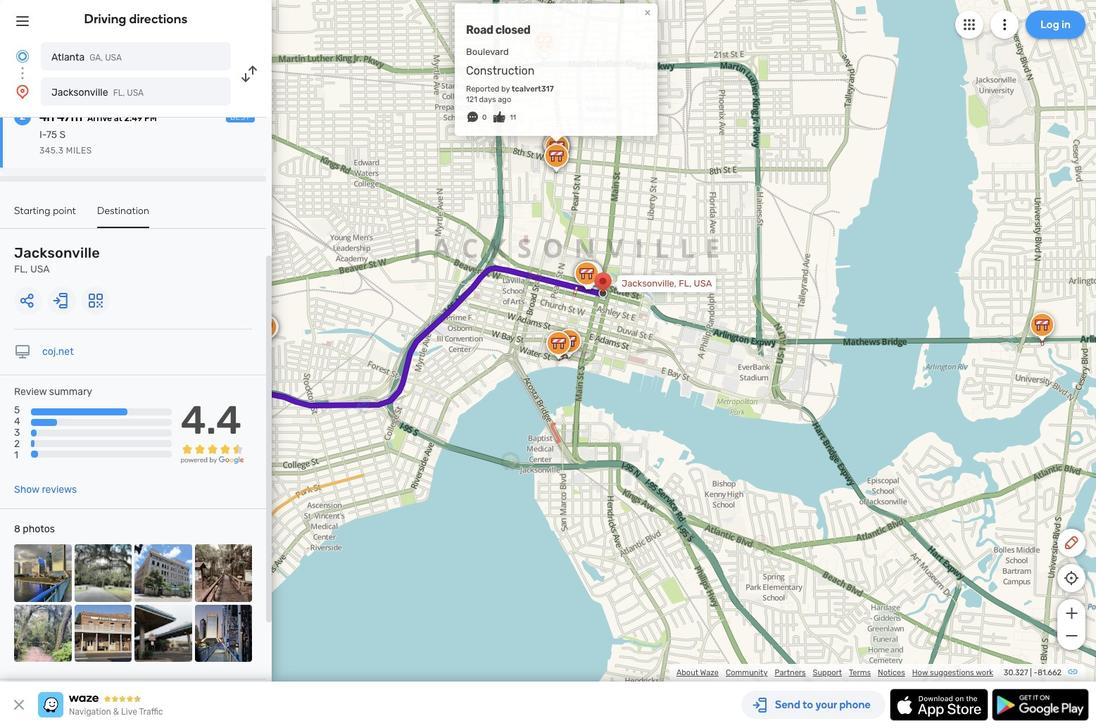 Task type: describe. For each thing, give the bounding box(es) containing it.
image 4 of jacksonville, jacksonville image
[[195, 544, 252, 602]]

image 8 of jacksonville, jacksonville image
[[195, 605, 252, 662]]

1 vertical spatial fl,
[[14, 263, 28, 275]]

zoom out image
[[1063, 628, 1081, 644]]

summary
[[49, 386, 92, 398]]

image 7 of jacksonville, jacksonville image
[[135, 605, 192, 662]]

&
[[113, 707, 119, 717]]

directions
[[129, 11, 188, 27]]

4h 47m arrive at 2:49 pm
[[39, 109, 157, 125]]

community link
[[726, 668, 768, 678]]

photos
[[23, 523, 55, 535]]

live
[[121, 707, 137, 717]]

link image
[[1068, 666, 1079, 678]]

driving
[[84, 11, 126, 27]]

support link
[[813, 668, 842, 678]]

about
[[677, 668, 699, 678]]

coj.net
[[42, 346, 74, 358]]

destination
[[97, 205, 149, 217]]

5 4 3 2 1
[[14, 404, 20, 462]]

1 vertical spatial jacksonville
[[14, 244, 100, 261]]

driving directions
[[84, 11, 188, 27]]

support
[[813, 668, 842, 678]]

81.662
[[1038, 668, 1062, 678]]

8 photos
[[14, 523, 55, 535]]

i-75 s 345.3 miles
[[39, 129, 92, 156]]

i-
[[39, 129, 46, 141]]

4.4
[[181, 397, 242, 444]]

pencil image
[[1063, 535, 1080, 551]]

miles
[[66, 146, 92, 156]]

usa down starting point button
[[30, 263, 50, 275]]

47m
[[57, 109, 82, 125]]

traffic
[[139, 707, 163, 717]]

image 2 of jacksonville, jacksonville image
[[74, 544, 132, 602]]

-
[[1034, 668, 1038, 678]]

how
[[913, 668, 929, 678]]

zoom in image
[[1063, 605, 1081, 622]]

at
[[114, 113, 122, 123]]

review summary
[[14, 386, 92, 398]]

show reviews
[[14, 484, 77, 496]]

computer image
[[14, 344, 31, 361]]

atlanta ga, usa
[[51, 51, 122, 63]]

75
[[46, 129, 57, 141]]

2:49
[[124, 113, 143, 123]]

|
[[1031, 668, 1032, 678]]

waze
[[700, 668, 719, 678]]

point
[[53, 205, 76, 217]]

ga,
[[90, 53, 103, 63]]



Task type: locate. For each thing, give the bounding box(es) containing it.
2 inside 5 4 3 2 1
[[14, 438, 20, 450]]

pm
[[144, 113, 157, 123]]

about waze community partners support terms notices how suggestions work
[[677, 668, 994, 678]]

suggestions
[[930, 668, 975, 678]]

current location image
[[14, 48, 31, 65]]

navigation & live traffic
[[69, 707, 163, 717]]

1 vertical spatial 2
[[14, 438, 20, 450]]

partners
[[775, 668, 806, 678]]

notices
[[878, 668, 906, 678]]

121
[[466, 95, 477, 104], [466, 95, 477, 104]]

jacksonville down starting point button
[[14, 244, 100, 261]]

how suggestions work link
[[913, 668, 994, 678]]

s
[[60, 129, 66, 141]]

2 horizontal spatial fl,
[[679, 278, 692, 289]]

terms
[[849, 668, 871, 678]]

0 vertical spatial fl,
[[113, 88, 125, 98]]

show
[[14, 484, 39, 496]]

construction
[[466, 64, 535, 77], [466, 64, 535, 77]]

×
[[645, 6, 651, 19], [645, 6, 651, 19]]

partners link
[[775, 668, 806, 678]]

4h
[[39, 109, 54, 125]]

1 horizontal spatial fl,
[[113, 88, 125, 98]]

3
[[14, 427, 20, 439]]

2 left 4h
[[20, 111, 25, 123]]

345.3
[[39, 146, 64, 156]]

usa
[[105, 53, 122, 63], [127, 88, 144, 98], [30, 263, 50, 275], [694, 278, 712, 289]]

jacksonville fl, usa
[[51, 87, 144, 99], [14, 244, 100, 275]]

30.327
[[1004, 668, 1029, 678]]

road
[[466, 23, 493, 36], [466, 23, 493, 36]]

notices link
[[878, 668, 906, 678]]

usa inside atlanta ga, usa
[[105, 53, 122, 63]]

boulevard
[[466, 46, 509, 57], [466, 46, 509, 57]]

fl, up at
[[113, 88, 125, 98]]

ago
[[498, 95, 511, 104], [498, 95, 511, 104]]

x image
[[11, 697, 27, 713]]

jacksonville, fl, usa
[[622, 278, 712, 289]]

coj.net link
[[42, 346, 74, 358]]

usa right 'jacksonville,'
[[694, 278, 712, 289]]

road closed
[[466, 23, 531, 36], [466, 23, 531, 36]]

4
[[14, 416, 20, 428]]

about waze link
[[677, 668, 719, 678]]

1
[[14, 450, 18, 462]]

0 horizontal spatial fl,
[[14, 263, 28, 275]]

reviews
[[42, 484, 77, 496]]

2
[[20, 111, 25, 123], [14, 438, 20, 450]]

0 vertical spatial 2
[[20, 111, 25, 123]]

starting
[[14, 205, 50, 217]]

navigation
[[69, 707, 111, 717]]

review
[[14, 386, 47, 398]]

fl,
[[113, 88, 125, 98], [14, 263, 28, 275], [679, 278, 692, 289]]

work
[[976, 668, 994, 678]]

closed
[[496, 23, 531, 36], [496, 23, 531, 36]]

terms link
[[849, 668, 871, 678]]

0
[[482, 113, 487, 122], [482, 113, 487, 122]]

30.327 | -81.662
[[1004, 668, 1062, 678]]

construction reported by tcalvert317 121 days ago
[[466, 64, 554, 104], [466, 64, 554, 104]]

jacksonville up 47m
[[51, 87, 108, 99]]

atlanta
[[51, 51, 85, 63]]

image 6 of jacksonville, jacksonville image
[[74, 605, 132, 662]]

days
[[479, 95, 496, 104], [479, 95, 496, 104]]

× link
[[642, 6, 654, 19], [642, 6, 654, 19]]

tcalvert317
[[512, 85, 554, 94], [512, 85, 554, 94]]

0 vertical spatial jacksonville
[[51, 87, 108, 99]]

community
[[726, 668, 768, 678]]

reported
[[466, 85, 500, 94], [466, 85, 500, 94]]

usa up 2:49
[[127, 88, 144, 98]]

8
[[14, 523, 20, 535]]

best
[[230, 113, 251, 122]]

image 5 of jacksonville, jacksonville image
[[14, 605, 71, 662]]

arrive
[[87, 113, 112, 123]]

2 down 4
[[14, 438, 20, 450]]

jacksonville,
[[622, 278, 677, 289]]

11
[[510, 113, 516, 122], [510, 113, 516, 122]]

fl, down starting point button
[[14, 263, 28, 275]]

jacksonville
[[51, 87, 108, 99], [14, 244, 100, 261]]

0 vertical spatial jacksonville fl, usa
[[51, 87, 144, 99]]

image 3 of jacksonville, jacksonville image
[[135, 544, 192, 602]]

usa right ga,
[[105, 53, 122, 63]]

starting point
[[14, 205, 76, 217]]

2 vertical spatial fl,
[[679, 278, 692, 289]]

5
[[14, 404, 20, 416]]

starting point button
[[14, 205, 76, 227]]

destination button
[[97, 205, 149, 228]]

jacksonville fl, usa up 4h 47m arrive at 2:49 pm
[[51, 87, 144, 99]]

location image
[[14, 83, 31, 100]]

jacksonville fl, usa down starting point button
[[14, 244, 100, 275]]

fl, right 'jacksonville,'
[[679, 278, 692, 289]]

image 1 of jacksonville, jacksonville image
[[14, 544, 71, 602]]

by
[[501, 85, 510, 94], [501, 85, 510, 94]]

1 vertical spatial jacksonville fl, usa
[[14, 244, 100, 275]]



Task type: vqa. For each thing, say whether or not it's contained in the screenshot.
the 122.434
no



